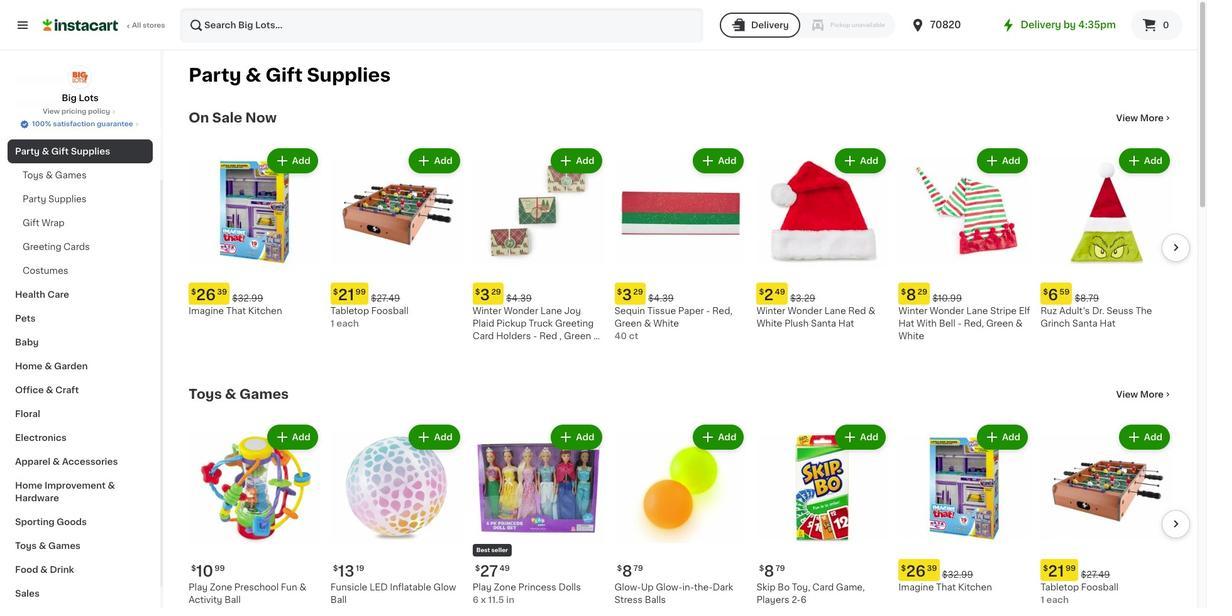 Task type: locate. For each thing, give the bounding box(es) containing it.
each for left $21.99 original price: $27.49 element
[[337, 319, 359, 328]]

card down plaid
[[473, 332, 494, 341]]

sporting
[[15, 518, 55, 527]]

item carousel region
[[171, 141, 1190, 367], [171, 418, 1190, 609]]

2 horizontal spatial winter
[[899, 307, 928, 316]]

party & gift supplies link
[[8, 140, 153, 164]]

party down 100%
[[15, 147, 40, 156]]

ball down preschool
[[225, 596, 241, 605]]

1 horizontal spatial zone
[[494, 584, 516, 592]]

1 view more link from the top
[[1117, 112, 1173, 125]]

39 inside $ 26 39 $32.99 imagine that kitchen
[[217, 289, 227, 296]]

$3.29 original price: $4.39 element for sequin tissue paper - red, green & white
[[615, 283, 747, 305]]

0 vertical spatial view more
[[1117, 114, 1164, 123]]

delivery for delivery by 4:35pm
[[1021, 20, 1062, 30]]

1 vertical spatial care
[[47, 291, 69, 299]]

2 horizontal spatial green
[[987, 319, 1014, 328]]

toys for toys & games 'link' to the top
[[23, 171, 44, 180]]

1 horizontal spatial $27.49
[[1081, 571, 1110, 580]]

49 inside '$ 27 49'
[[500, 565, 510, 573]]

delivery inside delivery button
[[751, 21, 789, 30]]

8 left $10.99
[[906, 288, 917, 302]]

view more link for 21
[[1117, 389, 1173, 401]]

0 vertical spatial view more link
[[1117, 112, 1173, 125]]

game,
[[836, 584, 865, 592]]

play up x
[[473, 584, 492, 592]]

greeting inside the greeting cards link
[[23, 243, 61, 252]]

zone for 11.5
[[494, 584, 516, 592]]

$3.29 original price: $4.39 element
[[473, 283, 605, 305], [615, 283, 747, 305]]

2 3 from the left
[[622, 288, 632, 302]]

8 for skip bo toy, card game, players 2-6
[[764, 565, 775, 579]]

2 zone from the left
[[494, 584, 516, 592]]

1 home from the top
[[15, 362, 42, 371]]

1 horizontal spatial white
[[757, 319, 783, 328]]

zone up in
[[494, 584, 516, 592]]

1 $ 8 79 from the left
[[617, 565, 643, 579]]

winter up plaid
[[473, 307, 502, 316]]

office & craft link
[[8, 379, 153, 402]]

$ inside $ 2 49
[[759, 289, 764, 296]]

0 horizontal spatial tabletop foosball 1 each
[[331, 307, 409, 328]]

tabletop foosball 1 each for left $21.99 original price: $27.49 element
[[331, 307, 409, 328]]

winter wonder lane joy plaid pickup truck greeting card holders - red , green & tan
[[473, 307, 601, 353]]

2 view more link from the top
[[1117, 389, 1173, 401]]

8 up skip
[[764, 565, 775, 579]]

0 horizontal spatial 26
[[196, 288, 216, 302]]

$ inside $ 26 39 $32.99 imagine that kitchen
[[191, 289, 196, 296]]

2 $ 8 79 from the left
[[759, 565, 785, 579]]

view for 8
[[1117, 114, 1138, 123]]

& inside play zone preschool fun & activity ball
[[300, 583, 307, 592]]

,
[[560, 332, 562, 341]]

red, right bell
[[964, 319, 984, 328]]

$ 8 79 for glow-
[[617, 565, 643, 579]]

-
[[706, 307, 710, 316], [958, 319, 962, 328], [533, 332, 537, 341]]

1 horizontal spatial red
[[849, 307, 866, 316]]

13
[[338, 565, 355, 579]]

play inside play zone preschool fun & activity ball
[[189, 583, 208, 592]]

0 vertical spatial care
[[57, 99, 79, 108]]

1 horizontal spatial 29
[[633, 289, 643, 296]]

79 up bo at the bottom right of page
[[776, 565, 785, 573]]

49
[[775, 289, 785, 296], [500, 565, 510, 573]]

0 horizontal spatial card
[[473, 332, 494, 341]]

more for 6
[[1141, 114, 1164, 123]]

0 vertical spatial that
[[226, 307, 246, 316]]

1 view more from the top
[[1117, 114, 1164, 123]]

2 79 from the left
[[776, 565, 785, 573]]

& inside winter wonder lane joy plaid pickup truck greeting card holders - red , green & tan
[[594, 332, 601, 341]]

0 vertical spatial red,
[[713, 307, 733, 316]]

office
[[15, 386, 44, 395]]

1 more from the top
[[1141, 114, 1164, 123]]

- inside sequin tissue paper - red, green & white 40 ct
[[706, 307, 710, 316]]

winter wonder lane stripe elf hat with bell - red, green & white
[[899, 307, 1031, 341]]

2 hat from the left
[[899, 319, 915, 328]]

$4.39 up pickup
[[506, 294, 532, 303]]

play inside play zone princess dolls 6 x 11.5 in
[[473, 584, 492, 592]]

1 $4.39 from the left
[[506, 294, 532, 303]]

bell
[[939, 319, 956, 328]]

1 horizontal spatial 3
[[622, 288, 632, 302]]

sales
[[15, 590, 40, 599]]

29 for winter wonder lane joy plaid pickup truck greeting card holders - red , green & tan
[[491, 289, 501, 296]]

3 wonder from the left
[[930, 307, 965, 316]]

0 horizontal spatial lane
[[541, 307, 562, 316]]

greeting inside winter wonder lane joy plaid pickup truck greeting card holders - red , green & tan
[[555, 319, 594, 328]]

winter wonder lane red & white plush santa hat
[[757, 307, 876, 328]]

100%
[[32, 121, 51, 128]]

1 horizontal spatial each
[[1047, 596, 1069, 605]]

gift up now
[[266, 66, 303, 84]]

0 horizontal spatial glow-
[[615, 584, 641, 592]]

$ 8 79 for skip
[[759, 565, 785, 579]]

1 ball from the left
[[225, 596, 241, 605]]

1 wonder from the left
[[504, 307, 538, 316]]

1 horizontal spatial 99
[[356, 289, 366, 296]]

2 29 from the left
[[633, 289, 643, 296]]

wonder inside winter wonder lane joy plaid pickup truck greeting card holders - red , green & tan
[[504, 307, 538, 316]]

0 horizontal spatial 79
[[634, 565, 643, 573]]

lane inside winter wonder lane red & white plush santa hat
[[825, 307, 846, 316]]

white left plush
[[757, 319, 783, 328]]

0
[[1163, 21, 1169, 30]]

0 horizontal spatial $26.39 original price: $32.99 element
[[189, 283, 321, 305]]

hat down $2.49 original price: $3.29 element at the right of page
[[839, 319, 854, 328]]

green
[[615, 319, 642, 328], [987, 319, 1014, 328], [564, 332, 591, 341]]

0 vertical spatial tabletop foosball 1 each
[[331, 307, 409, 328]]

0 vertical spatial card
[[473, 332, 494, 341]]

1 vertical spatial imagine
[[899, 584, 934, 592]]

winter down $ 2 49
[[757, 307, 786, 316]]

$4.39
[[506, 294, 532, 303], [648, 294, 674, 303]]

1 vertical spatial $27.49
[[1081, 571, 1110, 580]]

39 for $ 26 39
[[927, 565, 937, 573]]

health care
[[15, 291, 69, 299]]

1 horizontal spatial play
[[473, 584, 492, 592]]

zone inside play zone princess dolls 6 x 11.5 in
[[494, 584, 516, 592]]

big lots
[[62, 94, 99, 103]]

3 up plaid
[[480, 288, 490, 302]]

$ 27 49
[[475, 565, 510, 579]]

delivery
[[1021, 20, 1062, 30], [751, 21, 789, 30]]

0 horizontal spatial foosball
[[371, 307, 409, 316]]

1 winter from the left
[[473, 307, 502, 316]]

40
[[615, 332, 627, 341]]

play for play zone princess dolls 6 x 11.5 in
[[473, 584, 492, 592]]

games for the bottom toys & games 'link'
[[48, 542, 81, 551]]

wonder inside winter wonder lane red & white plush santa hat
[[788, 307, 823, 316]]

winter for 2
[[757, 307, 786, 316]]

instacart logo image
[[43, 18, 118, 33]]

$4.39 for sequin tissue paper - red, green & white
[[648, 294, 674, 303]]

1 horizontal spatial winter
[[757, 307, 786, 316]]

Search field
[[181, 9, 702, 42]]

0 horizontal spatial $ 8 79
[[617, 565, 643, 579]]

49 inside $ 2 49
[[775, 289, 785, 296]]

6 left x
[[473, 596, 479, 605]]

ball inside the funsicle led inflatable glow ball
[[331, 596, 347, 605]]

$ 3 29 up plaid
[[475, 288, 501, 302]]

winter for 8
[[899, 307, 928, 316]]

$26.39 original price: $32.99 element
[[189, 283, 321, 305], [899, 560, 1031, 582]]

1 horizontal spatial greeting
[[555, 319, 594, 328]]

- right paper
[[706, 307, 710, 316]]

0 horizontal spatial $4.39
[[506, 294, 532, 303]]

glow- up balls
[[656, 584, 683, 592]]

that inside $ 26 39 $32.99 imagine that kitchen
[[226, 307, 246, 316]]

1 vertical spatial gift
[[51, 147, 69, 156]]

greeting down joy
[[555, 319, 594, 328]]

winter inside winter wonder lane joy plaid pickup truck greeting card holders - red , green & tan
[[473, 307, 502, 316]]

each
[[337, 319, 359, 328], [1047, 596, 1069, 605]]

0 horizontal spatial green
[[564, 332, 591, 341]]

hat inside winter wonder lane red & white plush santa hat
[[839, 319, 854, 328]]

costumes
[[23, 267, 68, 275]]

green down sequin
[[615, 319, 642, 328]]

item carousel region containing 10
[[171, 418, 1190, 609]]

29 up plaid
[[491, 289, 501, 296]]

$
[[191, 289, 196, 296], [333, 289, 338, 296], [475, 289, 480, 296], [617, 289, 622, 296], [759, 289, 764, 296], [901, 289, 906, 296], [1043, 289, 1048, 296], [191, 565, 196, 573], [333, 565, 338, 573], [475, 565, 480, 573], [617, 565, 622, 573], [759, 565, 764, 573], [901, 565, 906, 573], [1043, 565, 1048, 573]]

79 for bo
[[776, 565, 785, 573]]

2 vertical spatial toys & games link
[[8, 535, 153, 558]]

1 horizontal spatial ball
[[331, 596, 347, 605]]

8 up stress
[[622, 565, 633, 579]]

$3.29 original price: $4.39 element for winter wonder lane joy plaid pickup truck greeting card holders - red , green & tan
[[473, 283, 605, 305]]

$4.39 for winter wonder lane joy plaid pickup truck greeting card holders - red , green & tan
[[506, 294, 532, 303]]

1 horizontal spatial $ 21 99
[[1043, 565, 1076, 579]]

green inside winter wonder lane joy plaid pickup truck greeting card holders - red , green & tan
[[564, 332, 591, 341]]

0 horizontal spatial greeting
[[23, 243, 61, 252]]

29 inside $ 8 29
[[918, 289, 928, 296]]

health
[[15, 291, 45, 299]]

2 horizontal spatial white
[[899, 332, 925, 341]]

apparel & accessories
[[15, 458, 118, 467]]

59
[[1060, 289, 1070, 296]]

gift left 'wrap'
[[23, 219, 39, 228]]

$ 21 99
[[333, 288, 366, 302], [1043, 565, 1076, 579]]

1 horizontal spatial imagine
[[899, 584, 934, 592]]

1 vertical spatial tabletop
[[1041, 584, 1079, 592]]

ball down funsicle
[[331, 596, 347, 605]]

view pricing policy link
[[43, 107, 118, 117]]

2 view more from the top
[[1117, 391, 1164, 399]]

sporting goods link
[[8, 511, 153, 535]]

care for health care
[[47, 291, 69, 299]]

wonder for 8
[[930, 307, 965, 316]]

glow-
[[615, 584, 641, 592], [656, 584, 683, 592]]

tabletop
[[331, 307, 369, 316], [1041, 584, 1079, 592]]

1 vertical spatial $ 21 99
[[1043, 565, 1076, 579]]

3 up sequin
[[622, 288, 632, 302]]

79 for up
[[634, 565, 643, 573]]

6 inside "skip bo toy, card game, players 2-6"
[[801, 596, 807, 605]]

2 ball from the left
[[331, 596, 347, 605]]

1 horizontal spatial $26.39 original price: $32.99 element
[[899, 560, 1031, 582]]

white down with on the bottom of page
[[899, 332, 925, 341]]

1 horizontal spatial lane
[[825, 307, 846, 316]]

$ 6 59
[[1043, 288, 1070, 302]]

now
[[245, 111, 277, 125]]

1 79 from the left
[[634, 565, 643, 573]]

lane up the "truck"
[[541, 307, 562, 316]]

seller
[[492, 548, 508, 553]]

3 winter from the left
[[899, 307, 928, 316]]

2 winter from the left
[[757, 307, 786, 316]]

card
[[473, 332, 494, 341], [813, 584, 834, 592]]

truck
[[529, 319, 553, 328]]

greeting down gift wrap
[[23, 243, 61, 252]]

2 vertical spatial party
[[23, 195, 46, 204]]

satisfaction
[[53, 121, 95, 128]]

0 vertical spatial $32.99
[[232, 294, 263, 303]]

party supplies link
[[8, 187, 153, 211]]

up
[[641, 584, 654, 592]]

view pricing policy
[[43, 108, 110, 115]]

1 horizontal spatial $ 3 29
[[617, 288, 643, 302]]

1 vertical spatial tabletop foosball 1 each
[[1041, 584, 1119, 605]]

- right bell
[[958, 319, 962, 328]]

$ 3 29 up sequin
[[617, 288, 643, 302]]

lane for 8
[[967, 307, 988, 316]]

29 left $10.99
[[918, 289, 928, 296]]

item carousel region containing 26
[[171, 141, 1190, 367]]

1 horizontal spatial glow-
[[656, 584, 683, 592]]

policy
[[88, 108, 110, 115]]

gift down kitchen supplies at top
[[51, 147, 69, 156]]

play zone princess dolls 6 x 11.5 in
[[473, 584, 581, 605]]

& inside sequin tissue paper - red, green & white 40 ct
[[644, 319, 651, 328]]

ruz
[[1041, 307, 1057, 316]]

None search field
[[180, 8, 704, 43]]

6 down toy,
[[801, 596, 807, 605]]

1 horizontal spatial gift
[[51, 147, 69, 156]]

1 29 from the left
[[491, 289, 501, 296]]

0 vertical spatial 49
[[775, 289, 785, 296]]

$ inside $ 8 29
[[901, 289, 906, 296]]

0 horizontal spatial $27.49
[[371, 294, 400, 303]]

2
[[764, 288, 774, 302]]

1 vertical spatial $21.99 original price: $27.49 element
[[1041, 560, 1173, 582]]

10
[[196, 565, 213, 579]]

2 horizontal spatial 8
[[906, 288, 917, 302]]

49 right 2
[[775, 289, 785, 296]]

tabletop foosball 1 each
[[331, 307, 409, 328], [1041, 584, 1119, 605]]

1 vertical spatial more
[[1141, 391, 1164, 399]]

toys & games link
[[8, 164, 153, 187], [189, 387, 289, 402], [8, 535, 153, 558]]

1 vertical spatial foosball
[[1082, 584, 1119, 592]]

11.5
[[488, 596, 504, 605]]

red, right paper
[[713, 307, 733, 316]]

21
[[338, 288, 354, 302], [1048, 565, 1065, 579]]

$ inside $ 26 39
[[901, 565, 906, 573]]

$ 13 19
[[333, 565, 364, 579]]

hardware
[[15, 494, 59, 503]]

1 vertical spatial red,
[[964, 319, 984, 328]]

card right toy,
[[813, 584, 834, 592]]

red, inside sequin tissue paper - red, green & white 40 ct
[[713, 307, 733, 316]]

& inside winter wonder lane stripe elf hat with bell - red, green & white
[[1016, 319, 1023, 328]]

29 for winter wonder lane stripe elf hat with bell - red, green & white
[[918, 289, 928, 296]]

1 $ 3 29 from the left
[[475, 288, 501, 302]]

0 vertical spatial $ 21 99
[[333, 288, 366, 302]]

green right the ,
[[564, 332, 591, 341]]

0 horizontal spatial 99
[[215, 565, 225, 573]]

ball inside play zone preschool fun & activity ball
[[225, 596, 241, 605]]

1 horizontal spatial 39
[[927, 565, 937, 573]]

dr.
[[1092, 307, 1105, 316]]

2 $3.29 original price: $4.39 element from the left
[[615, 283, 747, 305]]

1 horizontal spatial $4.39
[[648, 294, 674, 303]]

view for 26
[[1117, 391, 1138, 399]]

1 item carousel region from the top
[[171, 141, 1190, 367]]

0 horizontal spatial 3
[[480, 288, 490, 302]]

home up office
[[15, 362, 42, 371]]

1 santa from the left
[[811, 319, 836, 328]]

white down tissue at bottom
[[654, 319, 679, 328]]

29 for sequin tissue paper - red, green & white
[[633, 289, 643, 296]]

glow- up stress
[[615, 584, 641, 592]]

8
[[906, 288, 917, 302], [622, 565, 633, 579], [764, 565, 775, 579]]

green inside winter wonder lane stripe elf hat with bell - red, green & white
[[987, 319, 1014, 328]]

home inside home improvement & hardware
[[15, 482, 42, 491]]

2 santa from the left
[[1073, 319, 1098, 328]]

care for personal care
[[57, 99, 79, 108]]

$3.29 original price: $4.39 element up paper
[[615, 283, 747, 305]]

santa inside ruz adult's dr. seuss the grinch santa hat
[[1073, 319, 1098, 328]]

toys
[[23, 171, 44, 180], [189, 388, 222, 401], [15, 542, 37, 551]]

1 horizontal spatial 79
[[776, 565, 785, 573]]

2 lane from the left
[[825, 307, 846, 316]]

$ inside $ 6 59
[[1043, 289, 1048, 296]]

guarantee
[[97, 121, 133, 128]]

dolls
[[559, 584, 581, 592]]

70820
[[930, 20, 961, 30]]

lane down $2.49 original price: $3.29 element at the right of page
[[825, 307, 846, 316]]

party for party & gift supplies link
[[15, 147, 40, 156]]

santa
[[811, 319, 836, 328], [1073, 319, 1098, 328]]

2 horizontal spatial hat
[[1100, 319, 1116, 328]]

1 play from the left
[[189, 583, 208, 592]]

lane inside winter wonder lane stripe elf hat with bell - red, green & white
[[967, 307, 988, 316]]

winter inside winter wonder lane red & white plush santa hat
[[757, 307, 786, 316]]

$ 8 79 up skip
[[759, 565, 785, 579]]

ball
[[225, 596, 241, 605], [331, 596, 347, 605]]

red inside winter wonder lane red & white plush santa hat
[[849, 307, 866, 316]]

0 horizontal spatial 29
[[491, 289, 501, 296]]

1 vertical spatial each
[[1047, 596, 1069, 605]]

3 for winter wonder lane joy plaid pickup truck greeting card holders - red , green & tan
[[480, 288, 490, 302]]

1 vertical spatial party
[[15, 147, 40, 156]]

2 more from the top
[[1141, 391, 1164, 399]]

1 horizontal spatial wonder
[[788, 307, 823, 316]]

0 horizontal spatial delivery
[[751, 21, 789, 30]]

3 29 from the left
[[918, 289, 928, 296]]

1 horizontal spatial 21
[[1048, 565, 1065, 579]]

santa right plush
[[811, 319, 836, 328]]

2 vertical spatial -
[[533, 332, 537, 341]]

wonder inside winter wonder lane stripe elf hat with bell - red, green & white
[[930, 307, 965, 316]]

foosball
[[371, 307, 409, 316], [1082, 584, 1119, 592]]

play up activity
[[189, 583, 208, 592]]

79 up up
[[634, 565, 643, 573]]

toys for the bottom toys & games 'link'
[[15, 542, 37, 551]]

6
[[1048, 288, 1059, 302], [473, 596, 479, 605], [801, 596, 807, 605]]

delivery inside delivery by 4:35pm link
[[1021, 20, 1062, 30]]

- down the "truck"
[[533, 332, 537, 341]]

home up hardware
[[15, 482, 42, 491]]

product group
[[189, 146, 321, 317], [331, 146, 463, 330], [473, 146, 605, 353], [615, 146, 747, 343], [757, 146, 889, 330], [899, 146, 1031, 343], [1041, 146, 1173, 330], [189, 423, 321, 607], [331, 423, 463, 609], [473, 423, 605, 607], [615, 423, 747, 609], [757, 423, 889, 609], [899, 423, 1031, 594], [1041, 423, 1173, 607]]

accessories
[[62, 458, 118, 467]]

26 inside $ 26 39 $32.99 imagine that kitchen
[[196, 288, 216, 302]]

0 horizontal spatial -
[[533, 332, 537, 341]]

more for 21
[[1141, 391, 1164, 399]]

$ 26 39 $32.99 imagine that kitchen
[[189, 288, 282, 316]]

8 inside $8.29 original price: $10.99 element
[[906, 288, 917, 302]]

2 horizontal spatial gift
[[266, 66, 303, 84]]

$ inside '$ 27 49'
[[475, 565, 480, 573]]

$21.99 original price: $27.49 element
[[331, 283, 463, 305], [1041, 560, 1173, 582]]

$32.99 inside $ 26 39 $32.99 imagine that kitchen
[[232, 294, 263, 303]]

39 inside $ 26 39
[[927, 565, 937, 573]]

3 hat from the left
[[1100, 319, 1116, 328]]

0 vertical spatial red
[[849, 307, 866, 316]]

0 horizontal spatial kitchen
[[15, 123, 50, 132]]

toys & games
[[23, 171, 87, 180], [189, 388, 289, 401], [15, 542, 81, 551]]

inflatable
[[390, 584, 431, 592]]

0 horizontal spatial 39
[[217, 289, 227, 296]]

wonder down $10.99
[[930, 307, 965, 316]]

lane for 2
[[825, 307, 846, 316]]

1 lane from the left
[[541, 307, 562, 316]]

gift
[[266, 66, 303, 84], [51, 147, 69, 156], [23, 219, 39, 228]]

2 $ 3 29 from the left
[[617, 288, 643, 302]]

0 vertical spatial 26
[[196, 288, 216, 302]]

0 vertical spatial $27.49
[[371, 294, 400, 303]]

6 left 59
[[1048, 288, 1059, 302]]

wonder down $3.29
[[788, 307, 823, 316]]

3 lane from the left
[[967, 307, 988, 316]]

zone for ball
[[210, 583, 232, 592]]

lane
[[541, 307, 562, 316], [825, 307, 846, 316], [967, 307, 988, 316]]

winter down $ 8 29
[[899, 307, 928, 316]]

green down "stripe"
[[987, 319, 1014, 328]]

toys & games for toys & games 'link' to the top
[[23, 171, 87, 180]]

2 horizontal spatial kitchen
[[958, 584, 992, 592]]

0 vertical spatial $21.99 original price: $27.49 element
[[331, 283, 463, 305]]

party up 'sale'
[[189, 66, 241, 84]]

$ inside $ 10 99
[[191, 565, 196, 573]]

lane inside winter wonder lane joy plaid pickup truck greeting card holders - red , green & tan
[[541, 307, 562, 316]]

39 for $ 26 39 $32.99 imagine that kitchen
[[217, 289, 227, 296]]

2 play from the left
[[473, 584, 492, 592]]

0 horizontal spatial hat
[[839, 319, 854, 328]]

party up gift wrap
[[23, 195, 46, 204]]

1 hat from the left
[[839, 319, 854, 328]]

red down $2.49 original price: $3.29 element at the right of page
[[849, 307, 866, 316]]

health care link
[[8, 283, 153, 307]]

red left the ,
[[540, 332, 557, 341]]

1 vertical spatial toys
[[189, 388, 222, 401]]

$ 8 79 up up
[[617, 565, 643, 579]]

party & gift supplies down kitchen supplies at top
[[15, 147, 110, 156]]

1 zone from the left
[[210, 583, 232, 592]]

dark
[[713, 584, 733, 592]]

baby
[[15, 338, 39, 347]]

lane down $8.29 original price: $10.99 element
[[967, 307, 988, 316]]

view more link
[[1117, 112, 1173, 125], [1117, 389, 1173, 401]]

29 up sequin
[[633, 289, 643, 296]]

& inside winter wonder lane red & white plush santa hat
[[869, 307, 876, 316]]

home for home & garden
[[15, 362, 42, 371]]

2 wonder from the left
[[788, 307, 823, 316]]

2 vertical spatial games
[[48, 542, 81, 551]]

winter inside winter wonder lane stripe elf hat with bell - red, green & white
[[899, 307, 928, 316]]

1 $3.29 original price: $4.39 element from the left
[[473, 283, 605, 305]]

delivery by 4:35pm link
[[1001, 18, 1116, 33]]

craft
[[55, 386, 79, 395]]

home for home improvement & hardware
[[15, 482, 42, 491]]

home improvement & hardware
[[15, 482, 115, 503]]

party supplies
[[23, 195, 87, 204]]

49 right 27
[[500, 565, 510, 573]]

1 vertical spatial card
[[813, 584, 834, 592]]

1 3 from the left
[[480, 288, 490, 302]]

2 home from the top
[[15, 482, 42, 491]]

funsicle
[[331, 584, 367, 592]]

0 horizontal spatial $ 21 99
[[333, 288, 366, 302]]

2 item carousel region from the top
[[171, 418, 1190, 609]]

zone up activity
[[210, 583, 232, 592]]

product group containing 10
[[189, 423, 321, 607]]

1 vertical spatial view more
[[1117, 391, 1164, 399]]

zone inside play zone preschool fun & activity ball
[[210, 583, 232, 592]]

plush
[[785, 319, 809, 328]]

hat down "dr."
[[1100, 319, 1116, 328]]

santa down adult's
[[1073, 319, 1098, 328]]

product group containing 27
[[473, 423, 605, 607]]

wonder up pickup
[[504, 307, 538, 316]]

0 horizontal spatial 8
[[622, 565, 633, 579]]

2 $4.39 from the left
[[648, 294, 674, 303]]

0 vertical spatial item carousel region
[[171, 141, 1190, 367]]

party & gift supplies up now
[[189, 66, 391, 84]]

$3.29 original price: $4.39 element up the "truck"
[[473, 283, 605, 305]]

$4.39 up tissue at bottom
[[648, 294, 674, 303]]

0 vertical spatial party & gift supplies
[[189, 66, 391, 84]]

hat left with on the bottom of page
[[899, 319, 915, 328]]

card inside "skip bo toy, card game, players 2-6"
[[813, 584, 834, 592]]



Task type: vqa. For each thing, say whether or not it's contained in the screenshot.
the right 1
yes



Task type: describe. For each thing, give the bounding box(es) containing it.
$8.29 original price: $10.99 element
[[899, 283, 1031, 305]]

in-
[[683, 584, 694, 592]]

tabletop foosball 1 each for right $21.99 original price: $27.49 element
[[1041, 584, 1119, 605]]

hat inside winter wonder lane stripe elf hat with bell - red, green & white
[[899, 319, 915, 328]]

3 for sequin tissue paper - red, green & white
[[622, 288, 632, 302]]

each for right $21.99 original price: $27.49 element
[[1047, 596, 1069, 605]]

1 vertical spatial 21
[[1048, 565, 1065, 579]]

0 vertical spatial 21
[[338, 288, 354, 302]]

winter for 3
[[473, 307, 502, 316]]

baby link
[[8, 331, 153, 355]]

stress
[[615, 596, 643, 605]]

$2.49 original price: $3.29 element
[[757, 283, 889, 305]]

6 inside play zone princess dolls 6 x 11.5 in
[[473, 596, 479, 605]]

household
[[15, 75, 65, 84]]

$ 3 29 for sequin tissue paper - red, green & white
[[617, 288, 643, 302]]

1 horizontal spatial party & gift supplies
[[189, 66, 391, 84]]

toys & games for the bottom toys & games 'link'
[[15, 542, 81, 551]]

joy
[[564, 307, 581, 316]]

2 vertical spatial gift
[[23, 219, 39, 228]]

white inside winter wonder lane stripe elf hat with bell - red, green & white
[[899, 332, 925, 341]]

26 for $ 26 39
[[906, 565, 926, 579]]

all stores link
[[43, 8, 166, 43]]

wonder for 3
[[504, 307, 538, 316]]

99 inside $ 10 99
[[215, 565, 225, 573]]

product group containing 6
[[1041, 146, 1173, 330]]

sequin
[[615, 307, 645, 316]]

foosball for left $21.99 original price: $27.49 element
[[371, 307, 409, 316]]

$6.59 original price: $8.79 element
[[1041, 283, 1173, 305]]

49 for 27
[[500, 565, 510, 573]]

gift wrap link
[[8, 211, 153, 235]]

foosball for right $21.99 original price: $27.49 element
[[1082, 584, 1119, 592]]

big lots link
[[62, 65, 99, 104]]

1 vertical spatial $32.99
[[942, 571, 973, 580]]

& inside home improvement & hardware
[[108, 482, 115, 491]]

red inside winter wonder lane joy plaid pickup truck greeting card holders - red , green & tan
[[540, 332, 557, 341]]

view more for 21
[[1117, 391, 1164, 399]]

0 vertical spatial kitchen
[[15, 123, 50, 132]]

item carousel region for toys & games
[[171, 418, 1190, 609]]

product group containing 2
[[757, 146, 889, 330]]

food & drink link
[[8, 558, 153, 582]]

big lots logo image
[[68, 65, 92, 89]]

0 horizontal spatial party & gift supplies
[[15, 147, 110, 156]]

x
[[481, 596, 486, 605]]

pets
[[15, 314, 36, 323]]

on sale now
[[189, 111, 277, 125]]

26 for $ 26 39 $32.99 imagine that kitchen
[[196, 288, 216, 302]]

on sale now link
[[189, 111, 277, 126]]

0 vertical spatial party
[[189, 66, 241, 84]]

$27.49 for left $21.99 original price: $27.49 element
[[371, 294, 400, 303]]

$ 21 99 for left $21.99 original price: $27.49 element
[[333, 288, 366, 302]]

100% satisfaction guarantee button
[[20, 117, 141, 130]]

santa inside winter wonder lane red & white plush santa hat
[[811, 319, 836, 328]]

stores
[[143, 22, 165, 29]]

food
[[15, 566, 38, 575]]

27
[[480, 565, 498, 579]]

0 horizontal spatial tabletop
[[331, 307, 369, 316]]

item carousel region for on sale now
[[171, 141, 1190, 367]]

fun
[[281, 583, 297, 592]]

imagine inside $ 26 39 $32.99 imagine that kitchen
[[189, 307, 224, 316]]

sales link
[[8, 582, 153, 606]]

glow
[[434, 584, 456, 592]]

service type group
[[720, 13, 895, 38]]

green inside sequin tissue paper - red, green & white 40 ct
[[615, 319, 642, 328]]

by
[[1064, 20, 1076, 30]]

wonder for 2
[[788, 307, 823, 316]]

personal care link
[[8, 92, 153, 116]]

19
[[356, 565, 364, 573]]

big
[[62, 94, 77, 103]]

red, inside winter wonder lane stripe elf hat with bell - red, green & white
[[964, 319, 984, 328]]

toy,
[[792, 584, 810, 592]]

70820 button
[[910, 8, 986, 43]]

cards
[[64, 243, 90, 252]]

pickup
[[497, 319, 527, 328]]

$ 2 49
[[759, 288, 785, 302]]

card inside winter wonder lane joy plaid pickup truck greeting card holders - red , green & tan
[[473, 332, 494, 341]]

1 vertical spatial $26.39 original price: $32.99 element
[[899, 560, 1031, 582]]

49 for 2
[[775, 289, 785, 296]]

skip bo toy, card game, players 2-6
[[757, 584, 865, 605]]

0 vertical spatial $26.39 original price: $32.99 element
[[189, 283, 321, 305]]

1 vertical spatial games
[[239, 388, 289, 401]]

$ inside $ 13 19
[[333, 565, 338, 573]]

1 vertical spatial toys & games
[[189, 388, 289, 401]]

1 horizontal spatial 1
[[1041, 596, 1045, 605]]

$ 21 99 for right $21.99 original price: $27.49 element
[[1043, 565, 1076, 579]]

$10.99
[[933, 294, 962, 303]]

apparel
[[15, 458, 50, 467]]

1 horizontal spatial $21.99 original price: $27.49 element
[[1041, 560, 1173, 582]]

1 horizontal spatial that
[[936, 584, 956, 592]]

white inside winter wonder lane red & white plush santa hat
[[757, 319, 783, 328]]

0 horizontal spatial $21.99 original price: $27.49 element
[[331, 283, 463, 305]]

2 horizontal spatial 99
[[1066, 565, 1076, 573]]

glow-up glow-in-the-dark stress balls
[[615, 584, 733, 605]]

greeting cards
[[23, 243, 90, 252]]

electronics link
[[8, 426, 153, 450]]

plaid
[[473, 319, 494, 328]]

white inside sequin tissue paper - red, green & white 40 ct
[[654, 319, 679, 328]]

best seller
[[476, 548, 508, 553]]

all stores
[[132, 22, 165, 29]]

kitchen supplies
[[15, 123, 92, 132]]

hat inside ruz adult's dr. seuss the grinch santa hat
[[1100, 319, 1116, 328]]

$ 10 99
[[191, 565, 225, 579]]

8 for glow-up glow-in-the-dark stress balls
[[622, 565, 633, 579]]

0 vertical spatial toys & games link
[[8, 164, 153, 187]]

delivery button
[[720, 13, 800, 38]]

view more link for 6
[[1117, 112, 1173, 125]]

product group containing 13
[[331, 423, 463, 609]]

- inside winter wonder lane stripe elf hat with bell - red, green & white
[[958, 319, 962, 328]]

play for play zone preschool fun & activity ball
[[189, 583, 208, 592]]

$ 8 29
[[901, 288, 928, 302]]

home improvement & hardware link
[[8, 474, 153, 511]]

2 glow- from the left
[[656, 584, 683, 592]]

0 vertical spatial 1
[[331, 319, 334, 328]]

party for party supplies link
[[23, 195, 46, 204]]

pets link
[[8, 307, 153, 331]]

improvement
[[45, 482, 106, 491]]

seuss
[[1107, 307, 1134, 316]]

costumes link
[[8, 259, 153, 283]]

games for toys & games 'link' to the top
[[55, 171, 87, 180]]

view more for 6
[[1117, 114, 1164, 123]]

holders
[[496, 332, 531, 341]]

delivery for delivery
[[751, 21, 789, 30]]

best
[[476, 548, 490, 553]]

$8.79
[[1075, 294, 1099, 303]]

kitchen inside $ 26 39 $32.99 imagine that kitchen
[[248, 307, 282, 316]]

2 vertical spatial kitchen
[[958, 584, 992, 592]]

100% satisfaction guarantee
[[32, 121, 133, 128]]

office & craft
[[15, 386, 79, 395]]

0 button
[[1131, 10, 1183, 40]]

$ 3 29 for winter wonder lane joy plaid pickup truck greeting card holders - red , green & tan
[[475, 288, 501, 302]]

drink
[[50, 566, 74, 575]]

tan
[[473, 345, 488, 353]]

$27.49 for right $21.99 original price: $27.49 element
[[1081, 571, 1110, 580]]

wrap
[[42, 219, 65, 228]]

1 vertical spatial toys & games link
[[189, 387, 289, 402]]

- inside winter wonder lane joy plaid pickup truck greeting card holders - red , green & tan
[[533, 332, 537, 341]]

play zone preschool fun & activity ball
[[189, 583, 307, 605]]

imagine that kitchen
[[899, 584, 992, 592]]

sporting goods
[[15, 518, 87, 527]]

apparel & accessories link
[[8, 450, 153, 474]]

balls
[[645, 596, 666, 605]]

0 vertical spatial gift
[[266, 66, 303, 84]]

delivery by 4:35pm
[[1021, 20, 1116, 30]]

food & drink
[[15, 566, 74, 575]]

electronics
[[15, 434, 66, 443]]

ruz adult's dr. seuss the grinch santa hat
[[1041, 307, 1152, 328]]

sequin tissue paper - red, green & white 40 ct
[[615, 307, 733, 341]]

2 horizontal spatial 6
[[1048, 288, 1059, 302]]

skip
[[757, 584, 776, 592]]

personal care
[[15, 99, 79, 108]]

led
[[370, 584, 388, 592]]

lane for 3
[[541, 307, 562, 316]]

all
[[132, 22, 141, 29]]

1 glow- from the left
[[615, 584, 641, 592]]

funsicle led inflatable glow ball
[[331, 584, 456, 605]]



